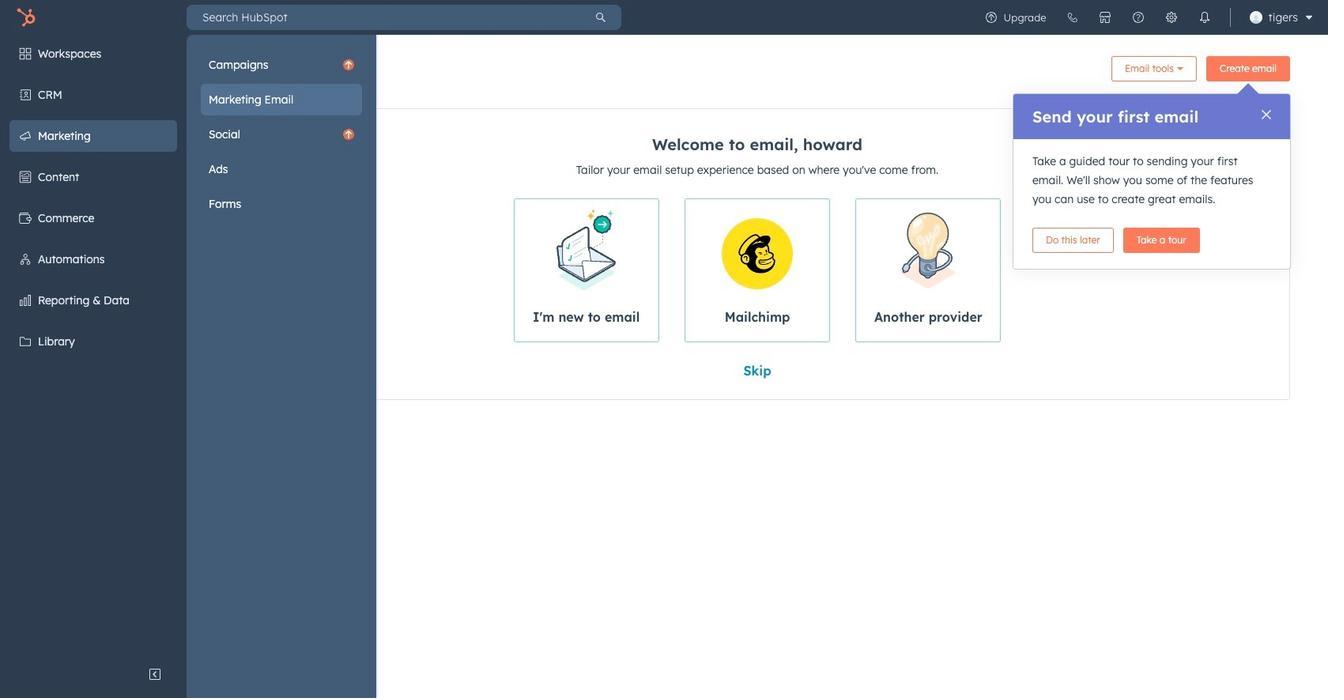Task type: vqa. For each thing, say whether or not it's contained in the screenshot.
howard n/a icon
yes



Task type: describe. For each thing, give the bounding box(es) containing it.
settings image
[[1165, 11, 1178, 24]]

marketplaces image
[[1099, 11, 1112, 24]]

help image
[[1132, 11, 1145, 24]]

Search HubSpot search field
[[187, 5, 581, 30]]



Task type: locate. For each thing, give the bounding box(es) containing it.
close image
[[1262, 110, 1272, 119]]

notifications image
[[1199, 11, 1211, 24]]

None checkbox
[[514, 199, 660, 342], [685, 199, 831, 342], [856, 199, 1002, 342], [514, 199, 660, 342], [685, 199, 831, 342], [856, 199, 1002, 342]]

menu
[[975, 0, 1319, 35], [0, 35, 376, 698], [201, 49, 362, 220]]

banner
[[225, 51, 1291, 93]]

howard n/a image
[[1250, 11, 1263, 24]]



